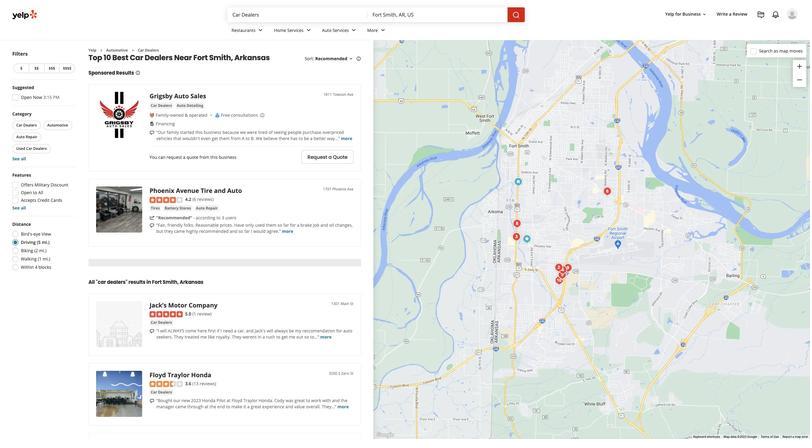 Task type: describe. For each thing, give the bounding box(es) containing it.
1 vertical spatial 16 info v2 image
[[135, 70, 140, 75]]

can
[[158, 154, 165, 160]]

purchase
[[303, 129, 321, 135]]

auto inside business categories element
[[322, 27, 332, 33]]

to up overall.
[[306, 398, 310, 403]]

end
[[217, 404, 225, 410]]

(13
[[192, 381, 199, 386]]

owned
[[170, 112, 184, 118]]

to right 'has'
[[299, 136, 303, 141]]

battery stores link
[[163, 205, 192, 211]]

zoom in image
[[796, 63, 804, 70]]

military
[[34, 182, 49, 188]]

offers military discount
[[21, 182, 68, 188]]

more link
[[363, 22, 392, 40]]

1 horizontal spatial of
[[771, 435, 773, 438]]

jack's
[[150, 301, 167, 309]]

1 16 speech v2 image from the top
[[150, 130, 155, 135]]

1 horizontal spatial at
[[227, 398, 231, 403]]

family-owned & operated
[[156, 112, 207, 118]]

grigsby auto sales link
[[150, 92, 206, 100]]

car dealers button up 'family-'
[[150, 103, 173, 109]]

group containing features
[[10, 172, 76, 211]]

and down was
[[286, 404, 293, 410]]

1 will from the left
[[160, 328, 167, 334]]

and down "have"
[[230, 228, 238, 234]]

quote
[[333, 154, 348, 161]]

review
[[733, 11, 748, 17]]

for inside button
[[676, 11, 682, 17]]

2 will from the left
[[267, 328, 273, 334]]

started
[[180, 129, 194, 135]]

0 horizontal spatial great
[[251, 404, 261, 410]]

that
[[173, 136, 181, 141]]

operated
[[189, 112, 207, 118]]

use
[[774, 435, 779, 438]]

report
[[783, 435, 792, 438]]

0 vertical spatial all
[[38, 190, 43, 195]]

harry robinson buick gmc image
[[557, 264, 569, 276]]

0 horizontal spatial far
[[244, 228, 250, 234]]

to right end
[[226, 404, 230, 410]]

group containing suggested
[[10, 84, 76, 102]]

towson
[[333, 92, 346, 97]]

16 chevron down v2 image for recommended
[[349, 56, 354, 61]]

1 vertical spatial from
[[200, 154, 209, 160]]

consultations
[[231, 112, 258, 118]]

(5
[[37, 239, 41, 245]]

more link for "bought our new 2023 honda pilot at floyd traylor honda.  cody was great to work with and the manager came through at the end to make it a great experience and value overall.  they…"
[[338, 404, 349, 410]]

even
[[201, 136, 211, 141]]

auto mart image
[[511, 218, 524, 230]]

phoenix avenue tire and auto image
[[96, 187, 142, 233]]

0 horizontal spatial so
[[239, 228, 243, 234]]

pm
[[53, 94, 59, 100]]

1701 phoenix ave
[[323, 187, 354, 192]]

company
[[189, 301, 218, 309]]

you can request a quote from this business
[[150, 154, 236, 160]]

$
[[20, 66, 22, 71]]

1 horizontal spatial far
[[283, 222, 289, 228]]

more link for "our family started this business because we were tired of seeing people purchase overpriced vehicles that wouldn't even get them from a to b. we believe there has to be a better way…"
[[341, 136, 352, 141]]

more for and
[[338, 404, 349, 410]]

a inside button
[[329, 154, 332, 161]]

more link for "fair, friendly folks. reasonable prices. have only used them so far for a brake job and oil changes, but they came highly recommended and so far i would agree."
[[282, 228, 293, 234]]

used
[[16, 146, 25, 151]]

shortcuts
[[707, 435, 720, 438]]

people
[[288, 129, 302, 135]]

option group containing distance
[[10, 221, 76, 272]]

0 vertical spatial auto repair button
[[12, 132, 41, 142]]

family
[[167, 129, 179, 135]]

3
[[222, 215, 224, 221]]

family-
[[156, 112, 170, 118]]

car dealers link up "bought
[[150, 389, 173, 395]]

1301
[[331, 301, 340, 306]]

repair for the topmost "auto repair" "button"
[[26, 134, 37, 139]]

overall.
[[306, 404, 321, 410]]

car dealers link up 'family-'
[[150, 103, 173, 109]]

zero
[[341, 371, 349, 376]]

auto down 4.2 (6 reviews)
[[196, 205, 205, 211]]

(1 for walking
[[38, 256, 42, 262]]

1 horizontal spatial arkansas
[[235, 53, 270, 63]]

none field near
[[373, 11, 503, 18]]

new
[[182, 398, 190, 403]]

google
[[748, 435, 757, 438]]

auto inside button
[[177, 103, 186, 108]]

auto
[[343, 328, 353, 334]]

2023
[[191, 398, 201, 403]]

to up accepts credit cards
[[33, 190, 37, 195]]

1 st from the top
[[350, 301, 354, 306]]

i inside "i will always come here first if i need a car, and jack's will always be my reccomendation for auto seekers. they treated me like royalty. they werent in a rush to get me out so to…"
[[221, 328, 222, 334]]

search
[[759, 48, 773, 54]]

2 me from the left
[[289, 334, 295, 340]]

all for features
[[21, 205, 26, 211]]

none field find
[[233, 11, 363, 18]]

traylor inside "bought our new 2023 honda pilot at floyd traylor honda.  cody was great to work with and the manager came through at the end to make it a great experience and value overall.  they…"
[[244, 398, 258, 403]]

business
[[683, 11, 701, 17]]

restaurants
[[232, 27, 256, 33]]

detailing
[[187, 103, 203, 108]]

search as map moves
[[759, 48, 803, 54]]

mi.) for walking (1 mi.)
[[43, 256, 50, 262]]

category
[[12, 111, 32, 117]]

0 vertical spatial grigsby auto sales image
[[96, 92, 142, 138]]

they
[[164, 228, 173, 234]]

0 horizontal spatial the
[[210, 404, 216, 410]]

google image
[[375, 431, 395, 439]]

offers
[[21, 182, 33, 188]]

terms of use
[[761, 435, 779, 438]]

rath auto resources image
[[511, 231, 523, 243]]

walking (1 mi.)
[[21, 256, 50, 262]]

features
[[12, 172, 31, 178]]

you
[[150, 154, 157, 160]]

and right tire
[[214, 187, 226, 195]]

notifications image
[[772, 11, 780, 18]]

floyd traylor honda
[[150, 371, 211, 379]]

reasonable
[[196, 222, 219, 228]]

map for moves
[[780, 48, 789, 54]]

view
[[42, 231, 51, 237]]

friendly
[[168, 222, 183, 228]]

keyboard shortcuts button
[[694, 435, 720, 439]]

1 vertical spatial at
[[205, 404, 209, 410]]

keyboard shortcuts
[[694, 435, 720, 438]]

3:15
[[43, 94, 52, 100]]

4.2 (6 reviews)
[[185, 196, 214, 202]]

1 vertical spatial fort
[[152, 279, 162, 286]]

restaurants link
[[227, 22, 269, 40]]

(6
[[192, 196, 196, 202]]

map for error
[[795, 435, 801, 438]]

car dealers button down category
[[12, 121, 41, 130]]

oil
[[329, 222, 334, 228]]

car dealers right best
[[138, 48, 159, 53]]

0 horizontal spatial floyd
[[150, 371, 166, 379]]

(2
[[34, 248, 38, 253]]

tires button
[[150, 205, 161, 211]]

3.6
[[185, 381, 191, 386]]

user actions element
[[661, 8, 807, 45]]

auto up users
[[227, 187, 242, 195]]

automotive link
[[106, 48, 128, 53]]

$$$$
[[63, 66, 71, 71]]

auto repair for the topmost "auto repair" "button"
[[16, 134, 37, 139]]

0 horizontal spatial in
[[146, 279, 151, 286]]

came inside "bought our new 2023 honda pilot at floyd traylor honda.  cody was great to work with and the manager came through at the end to make it a great experience and value overall.  they…"
[[175, 404, 186, 410]]

0 vertical spatial honda
[[191, 371, 211, 379]]

car dealers button up "bought
[[150, 389, 173, 395]]

changes,
[[335, 222, 353, 228]]

so inside "i will always come here first if i need a car, and jack's will always be my reccomendation for auto seekers. they treated me like royalty. they werent in a rush to get me out so to…"
[[304, 334, 309, 340]]

be inside "i will always come here first if i need a car, and jack's will always be my reccomendation for auto seekers. they treated me like royalty. they werent in a rush to get me out so to…"
[[289, 328, 294, 334]]

eye
[[34, 231, 41, 237]]

24 chevron down v2 image for more
[[379, 27, 387, 34]]

"car
[[96, 279, 106, 286]]

auto up used
[[16, 134, 25, 139]]

1 they from the left
[[174, 334, 184, 340]]

home services link
[[269, 22, 317, 40]]

our
[[174, 398, 181, 403]]

24 chevron down v2 image
[[350, 27, 358, 34]]

vehicles
[[156, 136, 172, 141]]

there
[[279, 136, 290, 141]]

zoom out image
[[796, 76, 804, 84]]

biking
[[21, 248, 33, 253]]

16 speech v2 image for floyd
[[150, 398, 155, 403]]

but
[[156, 228, 163, 234]]

0 vertical spatial the
[[341, 398, 348, 403]]

recommended
[[199, 228, 229, 234]]

yelp for yelp for business
[[666, 11, 675, 17]]

grigsby
[[150, 92, 173, 100]]

1 vertical spatial this
[[210, 154, 218, 160]]

and up they…"
[[332, 398, 340, 403]]

0 horizontal spatial arkansas
[[180, 279, 203, 286]]

auto detailing
[[177, 103, 203, 108]]

main
[[341, 301, 349, 306]]

see all for features
[[12, 205, 26, 211]]

mi.) for biking (2 mi.)
[[39, 248, 47, 253]]

cards
[[51, 197, 62, 203]]

more for oil
[[282, 228, 293, 234]]

more for my
[[320, 334, 332, 340]]

1 vertical spatial grigsby auto sales image
[[512, 176, 525, 188]]

auto up auto detailing
[[174, 92, 189, 100]]

bird's-
[[21, 231, 34, 237]]

16 free consultation v2 image
[[215, 113, 220, 118]]

automotive inside button
[[47, 123, 68, 128]]

group containing category
[[11, 111, 76, 162]]

1 horizontal spatial smith,
[[209, 53, 233, 63]]

phoenix avenue tire and auto image
[[521, 233, 533, 245]]

floyd inside "bought our new 2023 honda pilot at floyd traylor honda.  cody was great to work with and the manager came through at the end to make it a great experience and value overall.  they…"
[[232, 398, 242, 403]]



Task type: vqa. For each thing, say whether or not it's contained in the screenshot.
I to the bottom
yes



Task type: locate. For each thing, give the bounding box(es) containing it.
will right the '"i'
[[160, 328, 167, 334]]

16 chevron right v2 image for car dealers
[[130, 48, 135, 53]]

&
[[185, 112, 188, 118]]

4.2
[[185, 196, 191, 202]]

all down used
[[21, 156, 26, 162]]

0 vertical spatial i
[[251, 228, 252, 234]]

get inside "i will always come here first if i need a car, and jack's will always be my reccomendation for auto seekers. they treated me like royalty. they werent in a rush to get me out so to…"
[[282, 334, 288, 340]]

so down "have"
[[239, 228, 243, 234]]

"recommended" - according to 3 users
[[156, 215, 236, 221]]

mi.) right (2
[[39, 248, 47, 253]]

write a review
[[717, 11, 748, 17]]

they…"
[[322, 404, 336, 410]]

"fair,
[[156, 222, 166, 228]]

1 horizontal spatial this
[[210, 154, 218, 160]]

16 chevron down v2 image inside the yelp for business button
[[702, 12, 707, 17]]

open to all
[[21, 190, 43, 195]]

and inside "i will always come here first if i need a car, and jack's will always be my reccomendation for auto seekers. they treated me like royalty. they werent in a rush to get me out so to…"
[[246, 328, 254, 334]]

16 trending v2 image
[[150, 215, 155, 220]]

24 chevron down v2 image down find text field
[[305, 27, 312, 34]]

group
[[793, 60, 807, 87], [10, 84, 76, 102], [11, 111, 76, 162], [10, 172, 76, 211]]

see all for category
[[12, 156, 26, 162]]

3 24 chevron down v2 image from the left
[[379, 27, 387, 34]]

crain hyundai of fort smith image
[[562, 262, 575, 274]]

1 horizontal spatial 16 info v2 image
[[356, 56, 361, 61]]

1 vertical spatial for
[[290, 222, 296, 228]]

business up even
[[204, 129, 221, 135]]

see up distance
[[12, 205, 20, 211]]

3.6 (13 reviews)
[[185, 381, 216, 386]]

0 horizontal spatial 16 chevron down v2 image
[[349, 56, 354, 61]]

services for auto services
[[333, 27, 349, 33]]

see all button for features
[[12, 205, 26, 211]]

map
[[780, 48, 789, 54], [795, 435, 801, 438]]

auto up family-owned & operated
[[177, 103, 186, 108]]

see all button
[[12, 156, 26, 162], [12, 205, 26, 211]]

16 info v2 image right recommended dropdown button in the top of the page
[[356, 56, 361, 61]]

seekers.
[[156, 334, 173, 340]]

2 vertical spatial mi.)
[[43, 256, 50, 262]]

1 horizontal spatial fort
[[193, 53, 208, 63]]

open down offers
[[21, 190, 32, 195]]

2 16 speech v2 image from the top
[[150, 329, 155, 334]]

0 vertical spatial from
[[231, 136, 241, 141]]

more link right the agree."
[[282, 228, 293, 234]]

"i will always come here first if i need a car, and jack's will always be my reccomendation for auto seekers. they treated me like royalty. they werent in a rush to get me out so to…"
[[156, 328, 353, 340]]

1 vertical spatial open
[[21, 190, 32, 195]]

grigsby auto sales
[[150, 92, 206, 100]]

1 vertical spatial came
[[175, 404, 186, 410]]

24 chevron down v2 image inside home services link
[[305, 27, 312, 34]]

2 24 chevron down v2 image from the left
[[305, 27, 312, 34]]

2 services from the left
[[333, 27, 349, 33]]

pilot
[[217, 398, 226, 403]]

1 horizontal spatial will
[[267, 328, 273, 334]]

open down suggested
[[21, 94, 32, 100]]

0 horizontal spatial yelp
[[88, 48, 96, 53]]

0 vertical spatial 16 info v2 image
[[356, 56, 361, 61]]

me left out
[[289, 334, 295, 340]]

a inside the "fair, friendly folks. reasonable prices. have only used them so far for a brake job and oil changes, but they came highly recommended and so far i would agree."
[[297, 222, 299, 228]]

so up the agree."
[[278, 222, 282, 228]]

ave for phoenix avenue tire and auto
[[347, 187, 354, 192]]

0 horizontal spatial automotive
[[47, 123, 68, 128]]

24 chevron down v2 image for home services
[[305, 27, 312, 34]]

so
[[278, 222, 282, 228], [239, 228, 243, 234], [304, 334, 309, 340]]

0 vertical spatial see all button
[[12, 156, 26, 162]]

"bought
[[156, 398, 172, 403]]

services
[[287, 27, 304, 33], [333, 27, 349, 33]]

jack's motor company image
[[96, 301, 142, 347]]

randall ford image
[[602, 185, 614, 198]]

0 vertical spatial far
[[283, 222, 289, 228]]

a inside "bought our new 2023 honda pilot at floyd traylor honda.  cody was great to work with and the manager came through at the end to make it a great experience and value overall.  they…"
[[247, 404, 250, 410]]

0 vertical spatial came
[[174, 228, 185, 234]]

in inside "i will always come here first if i need a car, and jack's will always be my reccomendation for auto seekers. they treated me like royalty. they werent in a rush to get me out so to…"
[[258, 334, 262, 340]]

0 vertical spatial them
[[219, 136, 230, 141]]

because
[[223, 129, 239, 135]]

Find text field
[[233, 11, 363, 18]]

for inside the "fair, friendly folks. reasonable prices. have only used them so far for a brake job and oil changes, but they came highly recommended and so far i would agree."
[[290, 222, 296, 228]]

16 chevron down v2 image right business
[[702, 12, 707, 17]]

services right home
[[287, 27, 304, 33]]

automotive right top
[[106, 48, 128, 53]]

in right the 'results'
[[146, 279, 151, 286]]

report a map error link
[[783, 435, 809, 438]]

1 horizontal spatial all
[[88, 279, 95, 286]]

5 star rating image
[[150, 311, 183, 317]]

used car dealers
[[16, 146, 47, 151]]

auto repair up according
[[196, 205, 218, 211]]

2 vertical spatial so
[[304, 334, 309, 340]]

report a map error
[[783, 435, 809, 438]]

16 chevron down v2 image
[[702, 12, 707, 17], [349, 56, 354, 61]]

see all button down used
[[12, 156, 26, 162]]

0 vertical spatial great
[[295, 398, 305, 403]]

more link right way…"
[[341, 136, 352, 141]]

through
[[187, 404, 204, 410]]

1 horizontal spatial get
[[282, 334, 288, 340]]

1 horizontal spatial none field
[[373, 11, 503, 18]]

1 vertical spatial auto repair button
[[195, 205, 219, 211]]

business inside the "our family started this business because we were tired of seeing people purchase overpriced vehicles that wouldn't even get them from a to b. we believe there has to be a better way…" more
[[204, 129, 221, 135]]

get inside the "our family started this business because we were tired of seeing people purchase overpriced vehicles that wouldn't even get them from a to b. we believe there has to be a better way…" more
[[212, 136, 218, 141]]

free consultations
[[221, 112, 258, 118]]

1 horizontal spatial 24 chevron down v2 image
[[305, 27, 312, 34]]

2 horizontal spatial 24 chevron down v2 image
[[379, 27, 387, 34]]

to left 3 on the left of the page
[[217, 215, 221, 221]]

get
[[212, 136, 218, 141], [282, 334, 288, 340]]

car inside used car dealers button
[[26, 146, 32, 151]]

(1 down (2
[[38, 256, 42, 262]]

1 vertical spatial far
[[244, 228, 250, 234]]

keyboard
[[694, 435, 707, 438]]

2 vertical spatial 16 speech v2 image
[[150, 398, 155, 403]]

st right main
[[350, 301, 354, 306]]

all down 'accepts'
[[21, 205, 26, 211]]

1 16 chevron right v2 image from the left
[[99, 48, 104, 53]]

2 horizontal spatial so
[[304, 334, 309, 340]]

auto repair up used car dealers
[[16, 134, 37, 139]]

3 16 speech v2 image from the top
[[150, 398, 155, 403]]

see for features
[[12, 205, 20, 211]]

automotive down pm
[[47, 123, 68, 128]]

1 horizontal spatial in
[[258, 334, 262, 340]]

1 vertical spatial them
[[266, 222, 277, 228]]

1 vertical spatial the
[[210, 404, 216, 410]]

1 vertical spatial reviews)
[[200, 381, 216, 386]]

christina o. image
[[787, 8, 798, 19]]

1 horizontal spatial automotive
[[106, 48, 128, 53]]

0 vertical spatial smith,
[[209, 53, 233, 63]]

"recommended"
[[156, 215, 192, 221]]

2 open from the top
[[21, 190, 32, 195]]

1 vertical spatial get
[[282, 334, 288, 340]]

16 chevron down v2 image inside recommended dropdown button
[[349, 56, 354, 61]]

0 horizontal spatial at
[[205, 404, 209, 410]]

traylor up 3.6 in the left of the page
[[168, 371, 190, 379]]

16 chevron down v2 image right recommended
[[349, 56, 354, 61]]

None field
[[233, 11, 363, 18], [373, 11, 503, 18]]

1 horizontal spatial be
[[304, 136, 309, 141]]

1 phoenix from the left
[[150, 187, 174, 195]]

for inside "i will always come here first if i need a car, and jack's will always be my reccomendation for auto seekers. they treated me like royalty. they werent in a rush to get me out so to…"
[[336, 328, 342, 334]]

1 vertical spatial smith,
[[163, 279, 179, 286]]

this up even
[[195, 129, 203, 135]]

the left end
[[210, 404, 216, 410]]

1 horizontal spatial map
[[795, 435, 801, 438]]

0 vertical spatial ave
[[347, 92, 354, 97]]

honda left the pilot on the left bottom of page
[[202, 398, 216, 403]]

reviews) for tire
[[197, 196, 214, 202]]

0 horizontal spatial me
[[200, 334, 207, 340]]

0 vertical spatial see
[[12, 156, 20, 162]]

see all down used
[[12, 156, 26, 162]]

within 4 blocks
[[21, 264, 51, 270]]

16 chevron right v2 image
[[99, 48, 104, 53], [130, 48, 135, 53]]

a inside the "our family started this business because we were tired of seeing people purchase overpriced vehicles that wouldn't even get them from a to b. we believe there has to be a better way…" more
[[310, 136, 313, 141]]

open for open to all
[[21, 190, 32, 195]]

from left the a
[[231, 136, 241, 141]]

2 they from the left
[[232, 334, 242, 340]]

services for home services
[[287, 27, 304, 33]]

2 see all from the top
[[12, 205, 26, 211]]

distance
[[12, 221, 31, 227]]

1 vertical spatial business
[[219, 154, 236, 160]]

within
[[21, 264, 34, 270]]

0 horizontal spatial grigsby auto sales image
[[96, 92, 142, 138]]

arkansas up jack's motor company
[[180, 279, 203, 286]]

royalty.
[[216, 334, 231, 340]]

out
[[297, 334, 303, 340]]

request
[[167, 154, 182, 160]]

and up werent
[[246, 328, 254, 334]]

0 horizontal spatial traylor
[[168, 371, 190, 379]]

1 horizontal spatial auto repair button
[[195, 205, 219, 211]]

more inside the "our family started this business because we were tired of seeing people purchase overpriced vehicles that wouldn't even get them from a to b. we believe there has to be a better way…" more
[[341, 136, 352, 141]]

be left my
[[289, 328, 294, 334]]

0 vertical spatial floyd
[[150, 371, 166, 379]]

$$$ button
[[44, 64, 59, 73]]

business down because
[[219, 154, 236, 160]]

0 horizontal spatial this
[[195, 129, 203, 135]]

grigsby auto sales image
[[96, 92, 142, 138], [512, 176, 525, 188]]

rush
[[266, 334, 275, 340]]

info icon image
[[260, 113, 265, 118], [260, 113, 265, 118]]

1 ave from the top
[[347, 92, 354, 97]]

more right they…"
[[338, 404, 349, 410]]

brake
[[301, 222, 312, 228]]

1 horizontal spatial them
[[266, 222, 277, 228]]

i inside the "fair, friendly folks. reasonable prices. have only used them so far for a brake job and oil changes, but they came highly recommended and so far i would agree."
[[251, 228, 252, 234]]

of inside the "our family started this business because we were tired of seeing people purchase overpriced vehicles that wouldn't even get them from a to b. we believe there has to be a better way…" more
[[269, 129, 273, 135]]

see all button for category
[[12, 156, 26, 162]]

ave for grigsby auto sales
[[347, 92, 354, 97]]

0 vertical spatial mi.)
[[42, 239, 50, 245]]

0 horizontal spatial fort
[[152, 279, 162, 286]]

filters
[[12, 50, 28, 57]]

car dealers for the car dealers button under category
[[16, 123, 37, 128]]

honda up 3.6 (13 reviews)
[[191, 371, 211, 379]]

car dealers for the car dealers button above "bought
[[151, 390, 172, 395]]

1 none field from the left
[[233, 11, 363, 18]]

2 none field from the left
[[373, 11, 503, 18]]

16 info v2 image
[[356, 56, 361, 61], [135, 70, 140, 75]]

projects image
[[758, 11, 765, 18]]

results
[[116, 70, 134, 77]]

$$ button
[[29, 64, 44, 73]]

auto left 24 chevron down v2 image
[[322, 27, 332, 33]]

like
[[208, 334, 215, 340]]

and
[[214, 187, 226, 195], [321, 222, 328, 228], [230, 228, 238, 234], [246, 328, 254, 334], [332, 398, 340, 403], [286, 404, 293, 410]]

repair for "auto repair" "button" to the right
[[206, 205, 218, 211]]

be down purchase
[[304, 136, 309, 141]]

top 10 best car dealers near fort smith, arkansas
[[88, 53, 270, 63]]

24 chevron down v2 image for restaurants
[[257, 27, 264, 34]]

more
[[341, 136, 352, 141], [282, 228, 293, 234], [320, 334, 332, 340], [338, 404, 349, 410]]

in down jack's
[[258, 334, 262, 340]]

floyd traylor honda link
[[150, 371, 211, 379]]

honda inside "bought our new 2023 honda pilot at floyd traylor honda.  cody was great to work with and the manager came through at the end to make it a great experience and value overall.  they…"
[[202, 398, 216, 403]]

0 vertical spatial fort
[[193, 53, 208, 63]]

orr cadillac of fort smith image
[[553, 274, 566, 287]]

yelp left business
[[666, 11, 675, 17]]

great right it
[[251, 404, 261, 410]]

them down because
[[219, 136, 230, 141]]

(1 right the 5.0
[[192, 311, 196, 317]]

16 chevron down v2 image for yelp for business
[[702, 12, 707, 17]]

2 st from the top
[[350, 371, 354, 376]]

floyd up "3.6 star rating" image
[[150, 371, 166, 379]]

0 horizontal spatial repair
[[26, 134, 37, 139]]

and left oil
[[321, 222, 328, 228]]

services left 24 chevron down v2 image
[[333, 27, 349, 33]]

24 chevron down v2 image right 'restaurants'
[[257, 27, 264, 34]]

0 vertical spatial be
[[304, 136, 309, 141]]

mi.)
[[42, 239, 50, 245], [39, 248, 47, 253], [43, 256, 50, 262]]

1 vertical spatial of
[[771, 435, 773, 438]]

better
[[314, 136, 326, 141]]

near
[[174, 53, 192, 63]]

car dealers link right best
[[138, 48, 159, 53]]

car dealers down grigsby at the left of the page
[[151, 103, 172, 108]]

cody
[[274, 398, 285, 403]]

more right the agree."
[[282, 228, 293, 234]]

1 vertical spatial map
[[795, 435, 801, 438]]

0 vertical spatial (1
[[38, 256, 42, 262]]

0 vertical spatial map
[[780, 48, 789, 54]]

2 ave from the top
[[347, 187, 354, 192]]

stores
[[180, 205, 191, 211]]

auto repair
[[16, 134, 37, 139], [196, 205, 218, 211]]

b.
[[251, 136, 255, 141]]

16 chevron right v2 image right best
[[130, 48, 135, 53]]

1 me from the left
[[200, 334, 207, 340]]

car,
[[238, 328, 245, 334]]

car dealers link up the '"i'
[[150, 320, 173, 326]]

0 vertical spatial 16 chevron down v2 image
[[702, 12, 707, 17]]

them inside the "fair, friendly folks. reasonable prices. have only used them so far for a brake job and oil changes, but they came highly recommended and so far i would agree."
[[266, 222, 277, 228]]

jack's motor company link
[[150, 301, 218, 309]]

auto repair inside group
[[16, 134, 37, 139]]

auto repair button up used car dealers
[[12, 132, 41, 142]]

"our family started this business because we were tired of seeing people purchase overpriced vehicles that wouldn't even get them from a to b. we believe there has to be a better way…" more
[[156, 129, 352, 141]]

16 speech v2 image
[[150, 223, 155, 228]]

16 speech v2 image left "bought
[[150, 398, 155, 403]]

©2023
[[738, 435, 747, 438]]

see all down 'accepts'
[[12, 205, 26, 211]]

1 horizontal spatial so
[[278, 222, 282, 228]]

more right way…"
[[341, 136, 352, 141]]

1 horizontal spatial they
[[232, 334, 242, 340]]

prices.
[[220, 222, 233, 228]]

phoenix avenue tire and auto
[[150, 187, 242, 195]]

open
[[21, 94, 32, 100], [21, 190, 32, 195]]

all for category
[[21, 156, 26, 162]]

16 info v2 image right results
[[135, 70, 140, 75]]

yelp for business
[[666, 11, 701, 17]]

1 24 chevron down v2 image from the left
[[257, 27, 264, 34]]

24 chevron down v2 image
[[257, 27, 264, 34], [305, 27, 312, 34], [379, 27, 387, 34]]

reviews) down tire
[[197, 196, 214, 202]]

reccomendation
[[303, 328, 335, 334]]

at right through
[[205, 404, 209, 410]]

auto repair link
[[195, 205, 219, 211]]

this inside the "our family started this business because we were tired of seeing people purchase overpriced vehicles that wouldn't even get them from a to b. we believe there has to be a better way…" more
[[195, 129, 203, 135]]

map left error
[[795, 435, 801, 438]]

value
[[294, 404, 305, 410]]

0 horizontal spatial get
[[212, 136, 218, 141]]

more link down reccomendation
[[320, 334, 332, 340]]

1 horizontal spatial 16 chevron right v2 image
[[130, 48, 135, 53]]

$ button
[[14, 64, 29, 73]]

phoenix avenue tire and auto link
[[150, 187, 242, 195]]

1 vertical spatial great
[[251, 404, 261, 410]]

24 chevron down v2 image inside more link
[[379, 27, 387, 34]]

arkansas down restaurants link at the top left of page
[[235, 53, 270, 63]]

auto services link
[[317, 22, 363, 40]]

home services
[[274, 27, 304, 33]]

1 vertical spatial 16 chevron down v2 image
[[349, 56, 354, 61]]

to inside "i will always come here first if i need a car, and jack's will always be my reccomendation for auto seekers. they treated me like royalty. they werent in a rush to get me out so to…"
[[276, 334, 281, 340]]

2 see all button from the top
[[12, 205, 26, 211]]

came inside the "fair, friendly folks. reasonable prices. have only used them so far for a brake job and oil changes, but they came highly recommended and so far i would agree."
[[174, 228, 185, 234]]

Near text field
[[373, 11, 503, 18]]

16 financing v2 image
[[150, 121, 155, 126]]

review)
[[197, 311, 212, 317]]

0 vertical spatial open
[[21, 94, 32, 100]]

for left auto
[[336, 328, 342, 334]]

1 services from the left
[[287, 27, 304, 33]]

at right the pilot on the left bottom of page
[[227, 398, 231, 403]]

them inside the "our family started this business because we were tired of seeing people purchase overpriced vehicles that wouldn't even get them from a to b. we believe there has to be a better way…" more
[[219, 136, 230, 141]]

fort right near
[[193, 53, 208, 63]]

map region
[[331, 0, 810, 439]]

mi.) for driving (5 mi.)
[[42, 239, 50, 245]]

auto repair for "auto repair" "button" to the right
[[196, 205, 218, 211]]

2 16 chevron right v2 image from the left
[[130, 48, 135, 53]]

2 all from the top
[[21, 205, 26, 211]]

2 phoenix from the left
[[333, 187, 346, 192]]

terms of use link
[[761, 435, 779, 438]]

business categories element
[[227, 22, 798, 40]]

car dealers for the car dealers button on top of the '"i'
[[151, 320, 172, 325]]

0 vertical spatial business
[[204, 129, 221, 135]]

see for category
[[12, 156, 20, 162]]

get down the always
[[282, 334, 288, 340]]

sponsored
[[88, 70, 115, 77]]

dealers
[[145, 48, 159, 53], [145, 53, 173, 63], [158, 103, 172, 108], [23, 123, 37, 128], [33, 146, 47, 151], [158, 320, 172, 325], [158, 390, 172, 395]]

16 chevron right v2 image for automotive
[[99, 48, 104, 53]]

see all button down 'accepts'
[[12, 205, 26, 211]]

used car dealers button
[[12, 144, 51, 153]]

0 vertical spatial of
[[269, 129, 273, 135]]

far left brake
[[283, 222, 289, 228]]

s
[[338, 371, 340, 376]]

3200 s zero st
[[329, 371, 354, 376]]

all up accepts credit cards
[[38, 190, 43, 195]]

1 vertical spatial floyd
[[232, 398, 242, 403]]

0 horizontal spatial smith,
[[163, 279, 179, 286]]

search image
[[513, 11, 520, 19]]

for left brake
[[290, 222, 296, 228]]

(1 for 5.0
[[192, 311, 196, 317]]

car dealers for the car dealers button on top of 'family-'
[[151, 103, 172, 108]]

car dealers up "bought
[[151, 390, 172, 395]]

they down always
[[174, 334, 184, 340]]

from inside the "our family started this business because we were tired of seeing people purchase overpriced vehicles that wouldn't even get them from a to b. we believe there has to be a better way…" more
[[231, 136, 241, 141]]

16 speech v2 image
[[150, 130, 155, 135], [150, 329, 155, 334], [150, 398, 155, 403]]

they down car,
[[232, 334, 242, 340]]

request a quote
[[308, 154, 348, 161]]

option group
[[10, 221, 76, 272]]

1 all from the top
[[21, 156, 26, 162]]

16 family owned v2 image
[[150, 113, 155, 118]]

car dealers up the '"i'
[[151, 320, 172, 325]]

home
[[274, 27, 286, 33]]

1 horizontal spatial from
[[231, 136, 241, 141]]

more link for "i will always come here first if i need a car, and jack's will always be my reccomendation for auto seekers. they treated me like royalty. they werent in a rush to get me out so to…"
[[320, 334, 332, 340]]

0 vertical spatial automotive
[[106, 48, 128, 53]]

great
[[295, 398, 305, 403], [251, 404, 261, 410]]

0 vertical spatial so
[[278, 222, 282, 228]]

manager
[[156, 404, 174, 410]]

reviews)
[[197, 196, 214, 202], [200, 381, 216, 386]]

1 horizontal spatial the
[[341, 398, 348, 403]]

auto detailing button
[[176, 103, 205, 109]]

driving (5 mi.)
[[21, 239, 50, 245]]

to right the a
[[246, 136, 250, 141]]

0 vertical spatial arkansas
[[235, 53, 270, 63]]

1 vertical spatial see all
[[12, 205, 26, 211]]

floyd traylor honda image
[[553, 261, 565, 274]]

3.6 star rating image
[[150, 381, 183, 387]]

were
[[247, 129, 257, 135]]

more down reccomendation
[[320, 334, 332, 340]]

car dealers button up the '"i'
[[150, 320, 173, 326]]

1 see all button from the top
[[12, 156, 26, 162]]

dealers"
[[107, 279, 128, 286]]

best
[[112, 53, 128, 63]]

yelp for yelp link
[[88, 48, 96, 53]]

floyd traylor honda image
[[96, 371, 142, 417]]

repair up used car dealers
[[26, 134, 37, 139]]

of left use
[[771, 435, 773, 438]]

1 horizontal spatial (1
[[192, 311, 196, 317]]

be inside the "our family started this business because we were tired of seeing people purchase overpriced vehicles that wouldn't even get them from a to b. we believe there has to be a better way…" more
[[304, 136, 309, 141]]

used
[[255, 222, 265, 228]]

24 chevron down v2 image inside restaurants link
[[257, 27, 264, 34]]

10
[[104, 53, 111, 63]]

0 horizontal spatial be
[[289, 328, 294, 334]]

0 vertical spatial 16 speech v2 image
[[150, 130, 155, 135]]

mi.) up blocks
[[43, 256, 50, 262]]

0 horizontal spatial all
[[38, 190, 43, 195]]

1 horizontal spatial auto repair
[[196, 205, 218, 211]]

free
[[221, 112, 230, 118]]

1 vertical spatial i
[[221, 328, 222, 334]]

them up the agree."
[[266, 222, 277, 228]]

$$
[[34, 66, 39, 71]]

job
[[313, 222, 319, 228]]

0 vertical spatial repair
[[26, 134, 37, 139]]

far down only
[[244, 228, 250, 234]]

yelp inside button
[[666, 11, 675, 17]]

1 open from the top
[[21, 94, 32, 100]]

None search field
[[228, 7, 526, 22]]

1 vertical spatial (1
[[192, 311, 196, 317]]

1 horizontal spatial great
[[295, 398, 305, 403]]

open for open now 3:15 pm
[[21, 94, 32, 100]]

recommended button
[[315, 56, 354, 62]]

all left "car
[[88, 279, 95, 286]]

1 see all from the top
[[12, 156, 26, 162]]

16 speech v2 image for jack's
[[150, 329, 155, 334]]

fort right the 'results'
[[152, 279, 162, 286]]

j pauley toyota image
[[556, 269, 569, 281]]

0 horizontal spatial 16 chevron right v2 image
[[99, 48, 104, 53]]

repair up according
[[206, 205, 218, 211]]

1 horizontal spatial me
[[289, 334, 295, 340]]

will up rush
[[267, 328, 273, 334]]

traylor up it
[[244, 398, 258, 403]]

4.2 star rating image
[[150, 197, 183, 203]]

mi.) right (5
[[42, 239, 50, 245]]

1 vertical spatial st
[[350, 371, 354, 376]]

1 see from the top
[[12, 156, 20, 162]]

2 see from the top
[[12, 205, 20, 211]]

1 vertical spatial repair
[[206, 205, 218, 211]]

1 vertical spatial yelp
[[88, 48, 96, 53]]

1 vertical spatial ave
[[347, 187, 354, 192]]

reviews) for honda
[[200, 381, 216, 386]]



